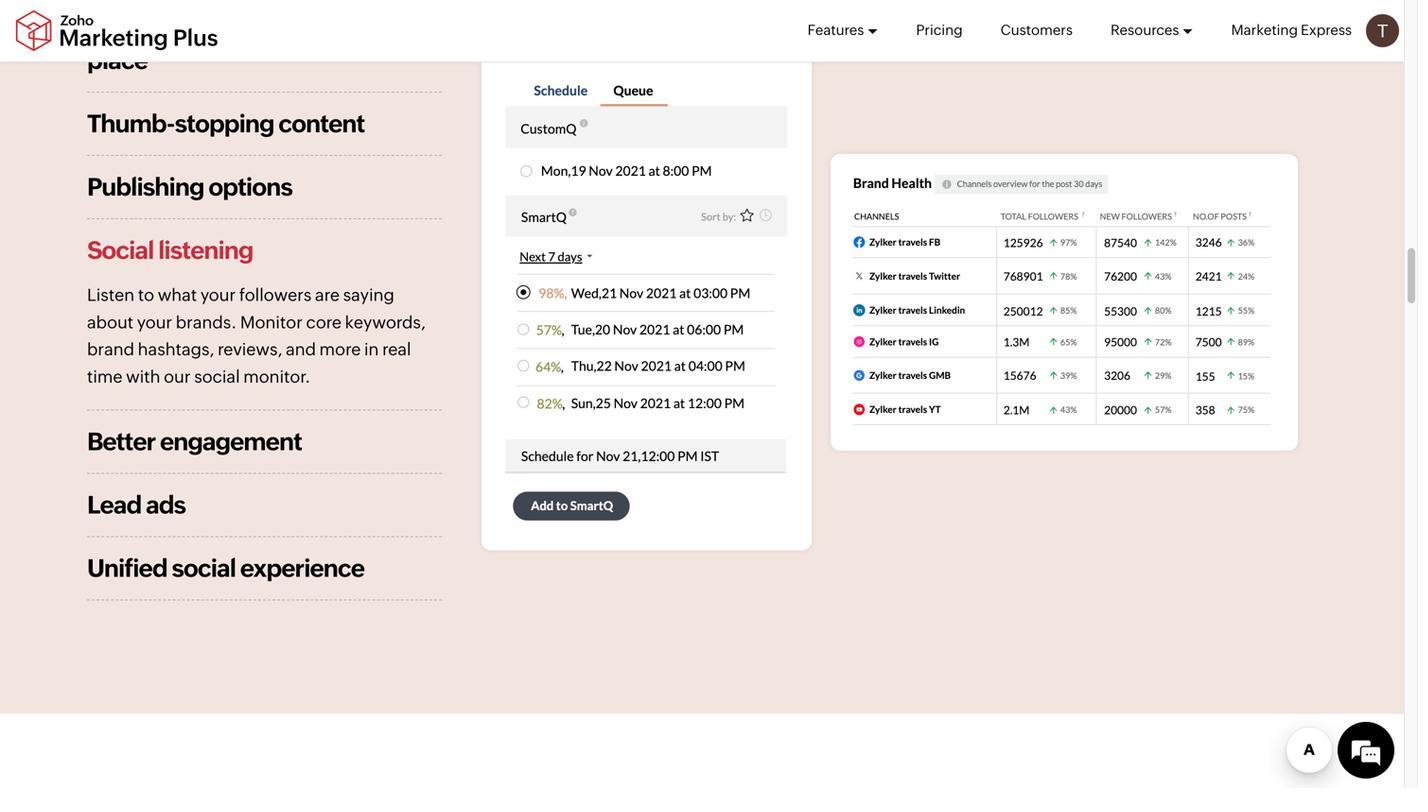 Task type: vqa. For each thing, say whether or not it's contained in the screenshot.
includes
no



Task type: locate. For each thing, give the bounding box(es) containing it.
customers link
[[1000, 0, 1073, 61]]

pricing
[[916, 22, 963, 38]]

your up brands.
[[200, 286, 236, 305]]

thumb-
[[87, 110, 175, 138]]

keywords,
[[345, 313, 426, 332]]

all
[[87, 22, 115, 50]]

in left the real
[[364, 340, 379, 360]]

hashtags,
[[138, 340, 214, 360]]

resources
[[1111, 22, 1179, 38]]

social right the our
[[194, 368, 240, 387]]

about
[[87, 313, 133, 332]]

your
[[119, 22, 170, 50], [200, 286, 236, 305], [137, 313, 172, 332]]

0 vertical spatial social
[[174, 22, 238, 50]]

social inside "all your social accounts in one place"
[[174, 22, 238, 50]]

publishing options
[[87, 173, 292, 201]]

in
[[349, 22, 370, 50], [364, 340, 379, 360]]

features link
[[807, 0, 878, 61]]

monitor
[[240, 313, 303, 332]]

social left accounts
[[174, 22, 238, 50]]

listen to what your followers are saying about your brands. monitor core keywords, brand hashtags, reviews, and more in real time with our social monitor.
[[87, 286, 426, 387]]

time
[[87, 368, 123, 387]]

what
[[158, 286, 197, 305]]

in left one
[[349, 22, 370, 50]]

express
[[1301, 22, 1352, 38]]

one
[[374, 22, 416, 50]]

social
[[174, 22, 238, 50], [194, 368, 240, 387], [172, 555, 236, 583]]

social down ads
[[172, 555, 236, 583]]

zoho marketingplus logo image
[[14, 10, 219, 52]]

your right "all"
[[119, 22, 170, 50]]

more
[[319, 340, 361, 360]]

your inside "all your social accounts in one place"
[[119, 22, 170, 50]]

listening
[[158, 237, 253, 265]]

marketing express link
[[1231, 0, 1352, 61]]

terry turtle image
[[1366, 14, 1399, 47]]

2 vertical spatial your
[[137, 313, 172, 332]]

your down to
[[137, 313, 172, 332]]

1 vertical spatial in
[[364, 340, 379, 360]]

place
[[87, 46, 147, 74]]

monitor.
[[243, 368, 310, 387]]

social media marketing image
[[481, 55, 812, 551], [831, 154, 1298, 451]]

in inside "all your social accounts in one place"
[[349, 22, 370, 50]]

1 vertical spatial social
[[194, 368, 240, 387]]

accounts
[[243, 22, 345, 50]]

lead
[[87, 491, 141, 519]]

followers
[[239, 286, 312, 305]]

reviews,
[[218, 340, 282, 360]]

features
[[807, 22, 864, 38]]

brand
[[87, 340, 134, 360]]

better engagement
[[87, 428, 302, 456]]

0 vertical spatial in
[[349, 22, 370, 50]]

and
[[286, 340, 316, 360]]

0 vertical spatial your
[[119, 22, 170, 50]]

to
[[138, 286, 154, 305]]

real
[[382, 340, 411, 360]]

marketing express
[[1231, 22, 1352, 38]]

options
[[208, 173, 292, 201]]

resources link
[[1111, 0, 1193, 61]]



Task type: describe. For each thing, give the bounding box(es) containing it.
our
[[164, 368, 191, 387]]

0 horizontal spatial social media marketing image
[[481, 55, 812, 551]]

are
[[315, 286, 340, 305]]

social
[[87, 237, 154, 265]]

with
[[126, 368, 160, 387]]

lead ads
[[87, 491, 185, 519]]

customers
[[1000, 22, 1073, 38]]

brands.
[[176, 313, 237, 332]]

1 horizontal spatial social media marketing image
[[831, 154, 1298, 451]]

in inside listen to what your followers are saying about your brands. monitor core keywords, brand hashtags, reviews, and more in real time with our social monitor.
[[364, 340, 379, 360]]

thumb-stopping content
[[87, 110, 365, 138]]

marketing
[[1231, 22, 1298, 38]]

2 vertical spatial social
[[172, 555, 236, 583]]

unified
[[87, 555, 167, 583]]

better
[[87, 428, 155, 456]]

all your social accounts in one place
[[87, 22, 416, 74]]

engagement
[[160, 428, 302, 456]]

ads
[[146, 491, 185, 519]]

core
[[306, 313, 342, 332]]

listen
[[87, 286, 134, 305]]

stopping
[[175, 110, 274, 138]]

unified social experience
[[87, 555, 364, 583]]

pricing link
[[916, 0, 963, 61]]

social listening
[[87, 237, 253, 265]]

publishing
[[87, 173, 204, 201]]

experience
[[240, 555, 364, 583]]

1 vertical spatial your
[[200, 286, 236, 305]]

content
[[278, 110, 365, 138]]

saying
[[343, 286, 394, 305]]

social inside listen to what your followers are saying about your brands. monitor core keywords, brand hashtags, reviews, and more in real time with our social monitor.
[[194, 368, 240, 387]]



